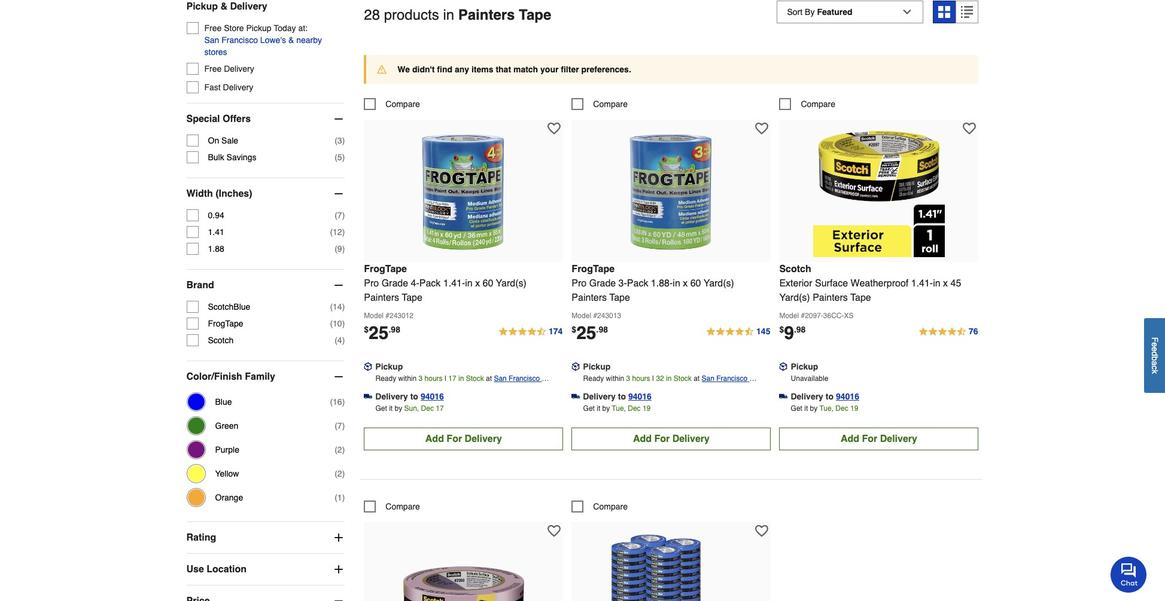 Task type: describe. For each thing, give the bounding box(es) containing it.
) for purple
[[342, 445, 345, 455]]

( for frogtape
[[330, 319, 333, 328]]

1
[[337, 493, 342, 503]]

3 94016 from the left
[[836, 392, 859, 401]]

94016 button for 32
[[628, 391, 652, 403]]

2097-
[[805, 312, 823, 320]]

color/finish
[[186, 372, 242, 382]]

blue
[[215, 397, 232, 407]]

tape inside frogtape pro grade 4-pack 1.41-in x 60 yard(s) painters tape
[[402, 292, 422, 303]]

painters inside frogtape pro grade 3-pack 1.88-in x 60 yard(s) painters tape
[[572, 292, 607, 303]]

pack for 4-
[[419, 278, 441, 289]]

( 9 )
[[335, 244, 345, 254]]

3 get from the left
[[791, 404, 803, 413]]

truck filled image for the pickup icon associated with ready within 3 hours | 32 in stock at san francisco lowe's
[[572, 393, 580, 401]]

0 horizontal spatial 3
[[337, 136, 342, 145]]

pickup up stores
[[186, 1, 218, 12]]

9 for ( 9 )
[[337, 244, 342, 254]]

243013
[[597, 312, 621, 320]]

weatherproof
[[851, 278, 909, 289]]

didn't
[[412, 64, 435, 74]]

2 add for delivery button from the left
[[572, 428, 771, 450]]

sun,
[[404, 404, 419, 413]]

$ 25 .98 for 174
[[364, 322, 400, 343]]

pickup image for ready within 3 hours | 17 in stock at san francisco lowe's
[[364, 363, 372, 371]]

frogtape pro grade 4-pack 1.41-in x 60 yard(s) painters tape
[[364, 264, 527, 303]]

28
[[364, 6, 380, 23]]

we
[[398, 64, 410, 74]]

tape up match
[[519, 6, 551, 23]]

3 add from the left
[[841, 434, 859, 444]]

7 for 0.94
[[337, 211, 342, 220]]

fast delivery
[[204, 83, 253, 92]]

0 horizontal spatial frogtape
[[208, 319, 243, 328]]

# for frogtape pro grade 3-pack 1.88-in x 60 yard(s) painters tape
[[593, 312, 597, 320]]

1002260746 element
[[780, 98, 836, 110]]

( 7 ) for green
[[335, 421, 345, 431]]

filter
[[561, 64, 579, 74]]

compare for the '5014368005' element
[[593, 502, 628, 512]]

model for exterior surface weatherproof 1.41-in x 45 yard(s) painters tape
[[780, 312, 799, 320]]

174 button
[[498, 325, 563, 339]]

yard(s) for pro grade 4-pack 1.41-in x 60 yard(s) painters tape
[[496, 278, 527, 289]]

4-
[[411, 278, 419, 289]]

5
[[337, 153, 342, 162]]

in for ready within 3 hours | 32 in stock at san francisco lowe's
[[666, 374, 672, 383]]

9 for $ 9 .98
[[784, 322, 794, 343]]

3 for from the left
[[862, 434, 878, 444]]

) for scotch
[[342, 336, 345, 345]]

scotch delicate surface 0.94-in x 60 yard(s) painters tape image
[[398, 528, 530, 602]]

brand
[[186, 280, 214, 291]]

rating
[[186, 533, 216, 543]]

) for frogtape
[[342, 319, 345, 328]]

25 for 174
[[369, 322, 389, 343]]

by for ready within 3 hours | 17 in stock at san francisco lowe's
[[395, 404, 402, 413]]

174
[[549, 327, 563, 336]]

( 5 )
[[335, 153, 345, 162]]

delivery to 94016 for ready within 3 hours | 32 in stock at san francisco lowe's
[[583, 392, 652, 401]]

use
[[186, 564, 204, 575]]

94016 button for 17
[[421, 391, 444, 403]]

san inside san francisco lowe's & nearby stores
[[204, 35, 219, 45]]

19 for 94016 button related to 32
[[643, 404, 651, 413]]

francisco for ready within 3 hours | 17 in stock at san francisco lowe's
[[509, 374, 540, 383]]

compare for 4008137 'element'
[[386, 502, 420, 512]]

( for blue
[[330, 397, 333, 407]]

3 94016 button from the left
[[836, 391, 859, 403]]

2 add for delivery from the left
[[633, 434, 710, 444]]

1.88
[[208, 244, 224, 254]]

grade for 3-
[[589, 278, 616, 289]]

frogtape for pro grade 3-pack 1.88-in x 60 yard(s) painters tape
[[572, 264, 615, 275]]

match
[[513, 64, 538, 74]]

color/finish family
[[186, 372, 275, 382]]

to for 17
[[410, 392, 418, 401]]

3 dec from the left
[[836, 404, 848, 413]]

(inches)
[[216, 188, 252, 199]]

ready within 3 hours | 17 in stock at san francisco lowe's
[[376, 374, 542, 395]]

( for on sale
[[335, 136, 337, 145]]

plus image
[[333, 532, 345, 544]]

lowe's inside san francisco lowe's & nearby stores
[[260, 35, 286, 45]]

dec for 17
[[421, 404, 434, 413]]

today
[[274, 23, 296, 33]]

within for tue,
[[606, 374, 624, 383]]

3 by from the left
[[810, 404, 818, 413]]

c
[[1150, 366, 1160, 370]]

san francisco lowe's & nearby stores button
[[204, 34, 345, 58]]

purple
[[215, 445, 239, 455]]

use location button
[[186, 554, 345, 585]]

( 14 )
[[330, 302, 345, 312]]

model # 2097-36cc-xs
[[780, 312, 854, 320]]

free for free delivery
[[204, 64, 222, 74]]

1 for from the left
[[447, 434, 462, 444]]

in for frogtape pro grade 3-pack 1.88-in x 60 yard(s) painters tape
[[673, 278, 680, 289]]

45
[[951, 278, 961, 289]]

( 12 )
[[330, 227, 345, 237]]

& inside san francisco lowe's & nearby stores
[[288, 35, 294, 45]]

2 for yellow
[[337, 469, 342, 479]]

width (inches)
[[186, 188, 252, 199]]

your
[[540, 64, 559, 74]]

savings
[[227, 153, 256, 162]]

2 e from the top
[[1150, 347, 1160, 352]]

17 for |
[[449, 374, 456, 383]]

scotchblue
[[208, 302, 250, 312]]

yard(s) for pro grade 3-pack 1.88-in x 60 yard(s) painters tape
[[704, 278, 734, 289]]

60 for 1.41-
[[483, 278, 493, 289]]

x for 1.88-
[[683, 278, 688, 289]]

exterior
[[780, 278, 813, 289]]

10
[[333, 319, 342, 328]]

2 for from the left
[[654, 434, 670, 444]]

special offers button
[[186, 103, 345, 135]]

tue, for 94016 button related to 32
[[612, 404, 626, 413]]

list view image
[[962, 6, 973, 18]]

94016 for 17
[[421, 392, 444, 401]]

xs
[[844, 312, 854, 320]]

( for yellow
[[335, 469, 337, 479]]

rating button
[[186, 522, 345, 554]]

) for bulk savings
[[342, 153, 345, 162]]

francisco inside san francisco lowe's & nearby stores
[[222, 35, 258, 45]]

76
[[969, 327, 978, 336]]

family
[[245, 372, 275, 382]]

heart outline image
[[963, 122, 976, 135]]

stock for 32
[[674, 374, 692, 383]]

actual price $25.98 element for 174
[[364, 322, 400, 343]]

3 add for delivery button from the left
[[780, 428, 979, 450]]

painters up items
[[458, 6, 515, 23]]

tue, for third 94016 button
[[820, 404, 834, 413]]

width (inches) button
[[186, 178, 345, 209]]

items
[[472, 64, 493, 74]]

d
[[1150, 352, 1160, 357]]

scotch exterior surface weatherproof 1.41-in x 45 yard(s) painters tape image
[[813, 125, 945, 257]]

width
[[186, 188, 213, 199]]

25 for 145
[[576, 322, 596, 343]]

ready within 3 hours | 32 in stock at san francisco lowe's
[[583, 374, 750, 395]]

model for pro grade 4-pack 1.41-in x 60 yard(s) painters tape
[[364, 312, 384, 320]]

$ 9 .98
[[780, 322, 806, 343]]

32
[[656, 374, 664, 383]]

243012
[[390, 312, 414, 320]]

on sale
[[208, 136, 238, 145]]

store
[[224, 23, 244, 33]]

by for ready within 3 hours | 32 in stock at san francisco lowe's
[[602, 404, 610, 413]]

.98 for 76
[[794, 325, 806, 334]]

sale
[[221, 136, 238, 145]]

products
[[384, 6, 439, 23]]

) for yellow
[[342, 469, 345, 479]]

$ 25 .98 for 145
[[572, 322, 608, 343]]

( for scotch
[[335, 336, 337, 345]]

compare for 1002260746 element
[[801, 99, 836, 109]]

plus image
[[333, 564, 345, 576]]

hours for 32
[[632, 374, 650, 383]]

brand button
[[186, 270, 345, 301]]

that
[[496, 64, 511, 74]]

( 3 )
[[335, 136, 345, 145]]

offers
[[223, 114, 251, 124]]

tape inside scotch exterior surface weatherproof 1.41-in x 45 yard(s) painters tape
[[851, 292, 871, 303]]

it for ready within 3 hours | 32 in stock at san francisco lowe's
[[597, 404, 600, 413]]

1.88-
[[651, 278, 673, 289]]

on
[[208, 136, 219, 145]]

scotch exterior surface weatherproof 1.41-in x 45 yard(s) painters tape
[[780, 264, 961, 303]]

60 for 1.88-
[[690, 278, 701, 289]]

stock for 17
[[466, 374, 484, 383]]

it for ready within 3 hours | 17 in stock at san francisco lowe's
[[389, 404, 393, 413]]

36cc-
[[823, 312, 844, 320]]

12
[[333, 227, 342, 237]]

x for 1.41-
[[475, 278, 480, 289]]

145
[[757, 327, 771, 336]]

green
[[215, 421, 238, 431]]

we didn't find any items that match your filter preferences.
[[398, 64, 631, 74]]

painters inside scotch exterior surface weatherproof 1.41-in x 45 yard(s) painters tape
[[813, 292, 848, 303]]

compare for 5014760957 'element'
[[386, 99, 420, 109]]

orange
[[215, 493, 243, 503]]



Task type: vqa. For each thing, say whether or not it's contained in the screenshot.
4008137 element at bottom left's Compare
yes



Task type: locate. For each thing, give the bounding box(es) containing it.
yard(s)
[[496, 278, 527, 289], [704, 278, 734, 289], [780, 292, 810, 303]]

1 horizontal spatial 9
[[784, 322, 794, 343]]

1 4.5 stars image from the left
[[498, 325, 563, 339]]

0 horizontal spatial 25
[[369, 322, 389, 343]]

2 25 from the left
[[576, 322, 596, 343]]

1.41- left 45
[[911, 278, 933, 289]]

lowe's
[[260, 35, 286, 45], [494, 386, 516, 395], [702, 386, 724, 395]]

b
[[1150, 357, 1160, 361]]

0 horizontal spatial pro
[[364, 278, 379, 289]]

2 truck filled image from the left
[[780, 393, 788, 401]]

tape up xs
[[851, 292, 871, 303]]

to for 32
[[618, 392, 626, 401]]

3 # from the left
[[801, 312, 805, 320]]

0 horizontal spatial hours
[[425, 374, 443, 383]]

compare inside the '5014368005' element
[[593, 502, 628, 512]]

1 ( 7 ) from the top
[[335, 211, 345, 220]]

pack
[[419, 278, 441, 289], [627, 278, 648, 289]]

1 horizontal spatial 60
[[690, 278, 701, 289]]

2 horizontal spatial 94016
[[836, 392, 859, 401]]

san francisco lowe's button down 145 button
[[702, 373, 771, 395]]

0 vertical spatial minus image
[[333, 113, 345, 125]]

compare inside 4008137 'element'
[[386, 502, 420, 512]]

1 horizontal spatial get
[[583, 404, 595, 413]]

1 horizontal spatial for
[[654, 434, 670, 444]]

$ for 145
[[572, 325, 576, 334]]

1 horizontal spatial tue,
[[820, 404, 834, 413]]

2 19 from the left
[[850, 404, 858, 413]]

3 for ready within 3 hours | 17 in stock at san francisco lowe's
[[419, 374, 423, 383]]

pickup image down actual price $9.98 element
[[780, 363, 788, 371]]

5 ) from the top
[[342, 244, 345, 254]]

17
[[449, 374, 456, 383], [436, 404, 444, 413]]

1 vertical spatial 2
[[337, 469, 342, 479]]

3 x from the left
[[943, 278, 948, 289]]

| inside ready within 3 hours | 32 in stock at san francisco lowe's
[[652, 374, 654, 383]]

& up store
[[220, 1, 227, 12]]

2 hours from the left
[[632, 374, 650, 383]]

frogtape pro grade 4-pack 1.41-in x 60 yard(s) painters tape image
[[398, 125, 530, 257]]

0 horizontal spatial get
[[376, 404, 387, 413]]

1 7 from the top
[[337, 211, 342, 220]]

1 get it by tue, dec 19 from the left
[[583, 404, 651, 413]]

compare inside 1002260746 element
[[801, 99, 836, 109]]

actual price $25.98 element down model # 243012
[[364, 322, 400, 343]]

at inside ready within 3 hours | 32 in stock at san francisco lowe's
[[694, 374, 700, 383]]

16
[[333, 397, 342, 407]]

3 inside ready within 3 hours | 32 in stock at san francisco lowe's
[[626, 374, 630, 383]]

17 for dec
[[436, 404, 444, 413]]

actual price $25.98 element
[[364, 322, 400, 343], [572, 322, 608, 343]]

san up stores
[[204, 35, 219, 45]]

$ right '145'
[[780, 325, 784, 334]]

in inside frogtape pro grade 3-pack 1.88-in x 60 yard(s) painters tape
[[673, 278, 680, 289]]

minus image inside brand button
[[333, 279, 345, 291]]

2 horizontal spatial yard(s)
[[780, 292, 810, 303]]

san inside ready within 3 hours | 17 in stock at san francisco lowe's
[[494, 374, 507, 383]]

( for scotchblue
[[330, 302, 333, 312]]

0 horizontal spatial 1.41-
[[443, 278, 465, 289]]

pro for pro grade 3-pack 1.88-in x 60 yard(s) painters tape
[[572, 278, 587, 289]]

3 it from the left
[[805, 404, 808, 413]]

( 2 ) for purple
[[335, 445, 345, 455]]

pickup image
[[364, 363, 372, 371], [572, 363, 580, 371], [780, 363, 788, 371]]

7 up 12
[[337, 211, 342, 220]]

4008137 element
[[364, 501, 420, 513]]

1 san francisco lowe's button from the left
[[494, 373, 563, 395]]

2 san francisco lowe's button from the left
[[702, 373, 771, 395]]

3 pickup image from the left
[[780, 363, 788, 371]]

) up "4"
[[342, 319, 345, 328]]

) for 1.41
[[342, 227, 345, 237]]

2 horizontal spatial #
[[801, 312, 805, 320]]

yard(s) up 174 button
[[496, 278, 527, 289]]

free for free store pickup today at:
[[204, 23, 222, 33]]

1 ready from the left
[[376, 374, 396, 383]]

1 horizontal spatial &
[[288, 35, 294, 45]]

model for pro grade 3-pack 1.88-in x 60 yard(s) painters tape
[[572, 312, 591, 320]]

1 horizontal spatial lowe's
[[494, 386, 516, 395]]

2 model from the left
[[572, 312, 591, 320]]

1 horizontal spatial dec
[[628, 404, 641, 413]]

minus image
[[333, 113, 345, 125], [333, 371, 345, 383]]

bulk
[[208, 153, 224, 162]]

preferences.
[[581, 64, 631, 74]]

0 horizontal spatial 17
[[436, 404, 444, 413]]

minus image for special offers
[[333, 113, 345, 125]]

2 horizontal spatial lowe's
[[702, 386, 724, 395]]

at inside ready within 3 hours | 17 in stock at san francisco lowe's
[[486, 374, 492, 383]]

hours
[[425, 374, 443, 383], [632, 374, 650, 383]]

pack inside frogtape pro grade 3-pack 1.88-in x 60 yard(s) painters tape
[[627, 278, 648, 289]]

3 inside ready within 3 hours | 17 in stock at san francisco lowe's
[[419, 374, 423, 383]]

94016 for 32
[[628, 392, 652, 401]]

1 horizontal spatial within
[[606, 374, 624, 383]]

at for 17
[[486, 374, 492, 383]]

0 vertical spatial 2
[[337, 445, 342, 455]]

add for delivery button
[[364, 428, 563, 450], [572, 428, 771, 450], [780, 428, 979, 450]]

2 get it by tue, dec 19 from the left
[[791, 404, 858, 413]]

san inside ready within 3 hours | 32 in stock at san francisco lowe's
[[702, 374, 715, 383]]

frogtape pro grade 3-pack 1.88-in x 60 yard(s) painters tape image
[[606, 125, 737, 257]]

francisco inside ready within 3 hours | 17 in stock at san francisco lowe's
[[509, 374, 540, 383]]

1 vertical spatial ( 7 )
[[335, 421, 345, 431]]

28 products in painters tape
[[364, 6, 551, 23]]

0 horizontal spatial add
[[425, 434, 444, 444]]

0 horizontal spatial ready
[[376, 374, 396, 383]]

tue, down ready within 3 hours | 32 in stock at san francisco lowe's
[[612, 404, 626, 413]]

get it by sun, dec 17
[[376, 404, 444, 413]]

1 pro from the left
[[364, 278, 379, 289]]

1 x from the left
[[475, 278, 480, 289]]

location
[[207, 564, 247, 575]]

1 horizontal spatial 94016 button
[[628, 391, 652, 403]]

2 horizontal spatial to
[[826, 392, 834, 401]]

tape inside frogtape pro grade 3-pack 1.88-in x 60 yard(s) painters tape
[[610, 292, 630, 303]]

1 hours from the left
[[425, 374, 443, 383]]

1 add for delivery button from the left
[[364, 428, 563, 450]]

2 by from the left
[[602, 404, 610, 413]]

minus image inside color/finish family button
[[333, 371, 345, 383]]

pickup down model # 243013
[[583, 362, 611, 371]]

within inside ready within 3 hours | 32 in stock at san francisco lowe's
[[606, 374, 624, 383]]

) for blue
[[342, 397, 345, 407]]

( 4 )
[[335, 336, 345, 345]]

painters down surface
[[813, 292, 848, 303]]

get for ready within 3 hours | 17 in stock at san francisco lowe's
[[376, 404, 387, 413]]

compare for 5014391703 element
[[593, 99, 628, 109]]

truck filled image
[[364, 393, 372, 401]]

ready inside ready within 3 hours | 32 in stock at san francisco lowe's
[[583, 374, 604, 383]]

0 horizontal spatial |
[[445, 374, 447, 383]]

e
[[1150, 343, 1160, 347], [1150, 347, 1160, 352]]

in inside ready within 3 hours | 32 in stock at san francisco lowe's
[[666, 374, 672, 383]]

) up plus image
[[342, 493, 345, 503]]

1 horizontal spatial add
[[633, 434, 652, 444]]

tape down 4-
[[402, 292, 422, 303]]

3 4.5 stars image from the left
[[918, 325, 979, 339]]

1.41-
[[443, 278, 465, 289], [911, 278, 933, 289]]

pickup & delivery
[[186, 1, 267, 12]]

7 for green
[[337, 421, 342, 431]]

tape
[[519, 6, 551, 23], [402, 292, 422, 303], [610, 292, 630, 303], [851, 292, 871, 303]]

0 horizontal spatial get it by tue, dec 19
[[583, 404, 651, 413]]

1 horizontal spatial ready
[[583, 374, 604, 383]]

( for bulk savings
[[335, 153, 337, 162]]

( for purple
[[335, 445, 337, 455]]

grid view image
[[939, 6, 951, 18]]

( 1 )
[[335, 493, 345, 503]]

0 vertical spatial 7
[[337, 211, 342, 220]]

minus image for color/finish family
[[333, 371, 345, 383]]

2 horizontal spatial model
[[780, 312, 799, 320]]

76 button
[[918, 325, 979, 339]]

model left 243013
[[572, 312, 591, 320]]

.98 for 174
[[389, 325, 400, 334]]

2 horizontal spatial pickup image
[[780, 363, 788, 371]]

grade
[[382, 278, 408, 289], [589, 278, 616, 289]]

add for delivery
[[425, 434, 502, 444], [633, 434, 710, 444], [841, 434, 918, 444]]

scotch up exterior
[[780, 264, 811, 275]]

1 horizontal spatial delivery to 94016
[[583, 392, 652, 401]]

4.5 stars image for 145 button
[[706, 325, 771, 339]]

pickup for the pickup icon related to ready within 3 hours | 17 in stock at san francisco lowe's
[[375, 362, 403, 371]]

1 horizontal spatial san francisco lowe's button
[[702, 373, 771, 395]]

9 right '145'
[[784, 322, 794, 343]]

7
[[337, 211, 342, 220], [337, 421, 342, 431]]

1 it from the left
[[389, 404, 393, 413]]

1 vertical spatial minus image
[[333, 371, 345, 383]]

( for orange
[[335, 493, 337, 503]]

0 vertical spatial ( 7 )
[[335, 211, 345, 220]]

( for green
[[335, 421, 337, 431]]

1 tue, from the left
[[612, 404, 626, 413]]

any
[[455, 64, 469, 74]]

( 7 ) down ( 16 )
[[335, 421, 345, 431]]

3 ) from the top
[[342, 211, 345, 220]]

19
[[643, 404, 651, 413], [850, 404, 858, 413]]

san right 32
[[702, 374, 715, 383]]

0 horizontal spatial add for delivery button
[[364, 428, 563, 450]]

grade inside frogtape pro grade 4-pack 1.41-in x 60 yard(s) painters tape
[[382, 278, 408, 289]]

0 vertical spatial free
[[204, 23, 222, 33]]

francisco for ready within 3 hours | 32 in stock at san francisco lowe's
[[717, 374, 748, 383]]

0 horizontal spatial &
[[220, 1, 227, 12]]

)
[[342, 136, 345, 145], [342, 153, 345, 162], [342, 211, 345, 220], [342, 227, 345, 237], [342, 244, 345, 254], [342, 302, 345, 312], [342, 319, 345, 328], [342, 336, 345, 345], [342, 397, 345, 407], [342, 421, 345, 431], [342, 445, 345, 455], [342, 469, 345, 479], [342, 493, 345, 503]]

2 pack from the left
[[627, 278, 648, 289]]

f e e d b a c k button
[[1144, 319, 1165, 393]]

2 pickup image from the left
[[572, 363, 580, 371]]

actual price $25.98 element for 145
[[572, 322, 608, 343]]

delivery
[[230, 1, 267, 12], [224, 64, 254, 74], [223, 83, 253, 92], [375, 392, 408, 401], [583, 392, 616, 401], [791, 392, 824, 401], [465, 434, 502, 444], [673, 434, 710, 444], [880, 434, 918, 444]]

model # 243012
[[364, 312, 414, 320]]

1 horizontal spatial x
[[683, 278, 688, 289]]

francisco inside ready within 3 hours | 32 in stock at san francisco lowe's
[[717, 374, 748, 383]]

2 ) from the top
[[342, 153, 345, 162]]

4.5 stars image for 76 button
[[918, 325, 979, 339]]

&
[[220, 1, 227, 12], [288, 35, 294, 45]]

a
[[1150, 361, 1160, 366]]

) for scotchblue
[[342, 302, 345, 312]]

lowe's inside ready within 3 hours | 32 in stock at san francisco lowe's
[[702, 386, 724, 395]]

in inside scotch exterior surface weatherproof 1.41-in x 45 yard(s) painters tape
[[933, 278, 941, 289]]

pro
[[364, 278, 379, 289], [572, 278, 587, 289]]

2 within from the left
[[606, 374, 624, 383]]

francisco
[[222, 35, 258, 45], [509, 374, 540, 383], [717, 374, 748, 383]]

1 horizontal spatial at
[[694, 374, 700, 383]]

frogtape up model # 243012
[[364, 264, 407, 275]]

scotchblue original multi-surface 36-pack 0.94-in x 60 yard(s) painters tape image
[[606, 528, 737, 602]]

2 7 from the top
[[337, 421, 342, 431]]

free down stores
[[204, 64, 222, 74]]

3 minus image from the top
[[333, 595, 345, 602]]

painters up model # 243013
[[572, 292, 607, 303]]

2 free from the top
[[204, 64, 222, 74]]

$ for 174
[[364, 325, 369, 334]]

fast
[[204, 83, 221, 92]]

frogtape up model # 243013
[[572, 264, 615, 275]]

) up 10
[[342, 302, 345, 312]]

color/finish family button
[[186, 361, 345, 393]]

dec
[[421, 404, 434, 413], [628, 404, 641, 413], [836, 404, 848, 413]]

60 inside frogtape pro grade 3-pack 1.88-in x 60 yard(s) painters tape
[[690, 278, 701, 289]]

1 grade from the left
[[382, 278, 408, 289]]

5014391703 element
[[572, 98, 628, 110]]

3 to from the left
[[826, 392, 834, 401]]

stores
[[204, 47, 227, 57]]

2 60 from the left
[[690, 278, 701, 289]]

heart outline image
[[548, 122, 561, 135], [756, 122, 769, 135], [548, 525, 561, 538], [756, 525, 769, 538]]

( 7 )
[[335, 211, 345, 220], [335, 421, 345, 431]]

yard(s) down exterior
[[780, 292, 810, 303]]

yellow
[[215, 469, 239, 479]]

1 minus image from the top
[[333, 113, 345, 125]]

1 horizontal spatial add for delivery
[[633, 434, 710, 444]]

0 horizontal spatial lowe's
[[260, 35, 286, 45]]

pickup for the pickup icon associated with ready within 3 hours | 32 in stock at san francisco lowe's
[[583, 362, 611, 371]]

nearby
[[296, 35, 322, 45]]

( for 0.94
[[335, 211, 337, 220]]

chat invite button image
[[1111, 557, 1147, 593]]

0.94
[[208, 211, 224, 220]]

in for frogtape pro grade 4-pack 1.41-in x 60 yard(s) painters tape
[[465, 278, 473, 289]]

$ for 76
[[780, 325, 784, 334]]

1 within from the left
[[398, 374, 417, 383]]

francisco down 174 button
[[509, 374, 540, 383]]

2
[[337, 445, 342, 455], [337, 469, 342, 479]]

9 ) from the top
[[342, 397, 345, 407]]

ready inside ready within 3 hours | 17 in stock at san francisco lowe's
[[376, 374, 396, 383]]

1 horizontal spatial it
[[597, 404, 600, 413]]

2 horizontal spatial x
[[943, 278, 948, 289]]

1 pack from the left
[[419, 278, 441, 289]]

) down ( 16 )
[[342, 421, 345, 431]]

3-
[[619, 278, 627, 289]]

0 horizontal spatial grade
[[382, 278, 408, 289]]

1 e from the top
[[1150, 343, 1160, 347]]

pickup image for ready within 3 hours | 32 in stock at san francisco lowe's
[[572, 363, 580, 371]]

2 minus image from the top
[[333, 279, 345, 291]]

25 down model # 243013
[[576, 322, 596, 343]]

scotch
[[780, 264, 811, 275], [208, 336, 234, 345]]

1 horizontal spatial 4.5 stars image
[[706, 325, 771, 339]]

3 up sun, on the bottom left
[[419, 374, 423, 383]]

( 7 ) up 12
[[335, 211, 345, 220]]

0 vertical spatial &
[[220, 1, 227, 12]]

special offers
[[186, 114, 251, 124]]

1 25 from the left
[[369, 322, 389, 343]]

2 ready from the left
[[583, 374, 604, 383]]

3 delivery to 94016 from the left
[[791, 392, 859, 401]]

tape down '3-'
[[610, 292, 630, 303]]

san for ready within 3 hours | 17 in stock at san francisco lowe's
[[494, 374, 507, 383]]

1 vertical spatial 17
[[436, 404, 444, 413]]

9 down ( 12 )
[[337, 244, 342, 254]]

1.41- right 4-
[[443, 278, 465, 289]]

.98 down model # 243013
[[596, 325, 608, 334]]

in inside frogtape pro grade 4-pack 1.41-in x 60 yard(s) painters tape
[[465, 278, 473, 289]]

2 horizontal spatial 4.5 stars image
[[918, 325, 979, 339]]

1 add from the left
[[425, 434, 444, 444]]

0 vertical spatial 9
[[337, 244, 342, 254]]

14
[[333, 302, 342, 312]]

ready
[[376, 374, 396, 383], [583, 374, 604, 383]]

| inside ready within 3 hours | 17 in stock at san francisco lowe's
[[445, 374, 447, 383]]

frogtape inside frogtape pro grade 3-pack 1.88-in x 60 yard(s) painters tape
[[572, 264, 615, 275]]

3 .98 from the left
[[794, 325, 806, 334]]

yard(s) inside frogtape pro grade 3-pack 1.88-in x 60 yard(s) painters tape
[[704, 278, 734, 289]]

hours up get it by sun, dec 17
[[425, 374, 443, 383]]

1 horizontal spatial pack
[[627, 278, 648, 289]]

0 horizontal spatial scotch
[[208, 336, 234, 345]]

ready for ready within 3 hours | 17 in stock at san francisco lowe's
[[376, 374, 396, 383]]

5014368005 element
[[572, 501, 628, 513]]

in for ready within 3 hours | 17 in stock at san francisco lowe's
[[458, 374, 464, 383]]

pro for pro grade 4-pack 1.41-in x 60 yard(s) painters tape
[[364, 278, 379, 289]]

) up 12
[[342, 211, 345, 220]]

1 vertical spatial 9
[[784, 322, 794, 343]]

1 horizontal spatial add for delivery button
[[572, 428, 771, 450]]

painters
[[458, 6, 515, 23], [364, 292, 399, 303], [572, 292, 607, 303], [813, 292, 848, 303]]

( for 1.41
[[330, 227, 333, 237]]

2 delivery to 94016 from the left
[[583, 392, 652, 401]]

stock inside ready within 3 hours | 17 in stock at san francisco lowe's
[[466, 374, 484, 383]]

pro inside frogtape pro grade 4-pack 1.41-in x 60 yard(s) painters tape
[[364, 278, 379, 289]]

2 tue, from the left
[[820, 404, 834, 413]]

3
[[337, 136, 342, 145], [419, 374, 423, 383], [626, 374, 630, 383]]

2 1.41- from the left
[[911, 278, 933, 289]]

2 4.5 stars image from the left
[[706, 325, 771, 339]]

7 down ( 16 )
[[337, 421, 342, 431]]

within up get it by sun, dec 17
[[398, 374, 417, 383]]

# for frogtape pro grade 4-pack 1.41-in x 60 yard(s) painters tape
[[386, 312, 390, 320]]

san for ready within 3 hours | 32 in stock at san francisco lowe's
[[702, 374, 715, 383]]

lowe's for ready within 3 hours | 17 in stock at san francisco lowe's
[[494, 386, 516, 395]]

hours left 32
[[632, 374, 650, 383]]

| for 17
[[445, 374, 447, 383]]

19 for third 94016 button
[[850, 404, 858, 413]]

) up ( 1 )
[[342, 469, 345, 479]]

1 horizontal spatial yard(s)
[[704, 278, 734, 289]]

2 horizontal spatial it
[[805, 404, 808, 413]]

1 free from the top
[[204, 23, 222, 33]]

2 horizontal spatial dec
[[836, 404, 848, 413]]

it
[[389, 404, 393, 413], [597, 404, 600, 413], [805, 404, 808, 413]]

scotch inside scotch exterior surface weatherproof 1.41-in x 45 yard(s) painters tape
[[780, 264, 811, 275]]

2 pro from the left
[[572, 278, 587, 289]]

) down the ( 3 )
[[342, 153, 345, 162]]

model up $ 9 .98
[[780, 312, 799, 320]]

free delivery
[[204, 64, 254, 74]]

5014760957 element
[[364, 98, 420, 110]]

painters up model # 243012
[[364, 292, 399, 303]]

0 horizontal spatial $ 25 .98
[[364, 322, 400, 343]]

tue, down "unavailable"
[[820, 404, 834, 413]]

1 1.41- from the left
[[443, 278, 465, 289]]

2 add from the left
[[633, 434, 652, 444]]

free left store
[[204, 23, 222, 33]]

x inside scotch exterior surface weatherproof 1.41-in x 45 yard(s) painters tape
[[943, 278, 948, 289]]

1 horizontal spatial scotch
[[780, 264, 811, 275]]

2 94016 button from the left
[[628, 391, 652, 403]]

actual price $25.98 element down model # 243013
[[572, 322, 608, 343]]

9
[[337, 244, 342, 254], [784, 322, 794, 343]]

1 horizontal spatial 1.41-
[[911, 278, 933, 289]]

minus image down ( 5 )
[[333, 188, 345, 200]]

2 horizontal spatial add
[[841, 434, 859, 444]]

0 horizontal spatial $
[[364, 325, 369, 334]]

hours for 17
[[425, 374, 443, 383]]

hours inside ready within 3 hours | 32 in stock at san francisco lowe's
[[632, 374, 650, 383]]

1 to from the left
[[410, 392, 418, 401]]

minus image for brand
[[333, 279, 345, 291]]

truck filled image
[[572, 393, 580, 401], [780, 393, 788, 401]]

) down ( 12 )
[[342, 244, 345, 254]]

1 94016 from the left
[[421, 392, 444, 401]]

warning image
[[377, 64, 387, 74]]

x inside frogtape pro grade 4-pack 1.41-in x 60 yard(s) painters tape
[[475, 278, 480, 289]]

minus image up 14
[[333, 279, 345, 291]]

francisco down 145 button
[[717, 374, 748, 383]]

2 to from the left
[[618, 392, 626, 401]]

94016 button
[[421, 391, 444, 403], [628, 391, 652, 403], [836, 391, 859, 403]]

2 stock from the left
[[674, 374, 692, 383]]

0 horizontal spatial within
[[398, 374, 417, 383]]

( 7 ) for 0.94
[[335, 211, 345, 220]]

2 for purple
[[337, 445, 342, 455]]

minus image inside special offers button
[[333, 113, 345, 125]]

0 horizontal spatial stock
[[466, 374, 484, 383]]

2 dec from the left
[[628, 404, 641, 413]]

# for scotch exterior surface weatherproof 1.41-in x 45 yard(s) painters tape
[[801, 312, 805, 320]]

.98 inside $ 9 .98
[[794, 325, 806, 334]]

1 at from the left
[[486, 374, 492, 383]]

e up d
[[1150, 343, 1160, 347]]

4
[[337, 336, 342, 345]]

pickup image up truck filled image
[[364, 363, 372, 371]]

) up ( 9 )
[[342, 227, 345, 237]]

x inside frogtape pro grade 3-pack 1.88-in x 60 yard(s) painters tape
[[683, 278, 688, 289]]

) up 5
[[342, 136, 345, 145]]

1 dec from the left
[[421, 404, 434, 413]]

compare inside 5014391703 element
[[593, 99, 628, 109]]

1 # from the left
[[386, 312, 390, 320]]

0 horizontal spatial pack
[[419, 278, 441, 289]]

stock inside ready within 3 hours | 32 in stock at san francisco lowe's
[[674, 374, 692, 383]]

yard(s) up 145 button
[[704, 278, 734, 289]]

.98 down model # 243012
[[389, 325, 400, 334]]

frogtape for pro grade 4-pack 1.41-in x 60 yard(s) painters tape
[[364, 264, 407, 275]]

1 horizontal spatial 25
[[576, 322, 596, 343]]

san down 174 button
[[494, 374, 507, 383]]

$ 25 .98 down model # 243013
[[572, 322, 608, 343]]

4.5 stars image containing 145
[[706, 325, 771, 339]]

( 2 ) for yellow
[[335, 469, 345, 479]]

) for 0.94
[[342, 211, 345, 220]]

grade left 4-
[[382, 278, 408, 289]]

0 horizontal spatial san francisco lowe's button
[[494, 373, 563, 395]]

frogtape
[[364, 264, 407, 275], [572, 264, 615, 275], [208, 319, 243, 328]]

pickup up san francisco lowe's & nearby stores at top
[[246, 23, 271, 33]]

2 horizontal spatial $
[[780, 325, 784, 334]]

#
[[386, 312, 390, 320], [593, 312, 597, 320], [801, 312, 805, 320]]

within inside ready within 3 hours | 17 in stock at san francisco lowe's
[[398, 374, 417, 383]]

actual price $9.98 element
[[780, 322, 806, 343]]

1 actual price $25.98 element from the left
[[364, 322, 400, 343]]

hours inside ready within 3 hours | 17 in stock at san francisco lowe's
[[425, 374, 443, 383]]

2 horizontal spatial 94016 button
[[836, 391, 859, 403]]

1 horizontal spatial $ 25 .98
[[572, 322, 608, 343]]

) down 10
[[342, 336, 345, 345]]

use location
[[186, 564, 247, 575]]

within for sun,
[[398, 374, 417, 383]]

2 ( 2 ) from the top
[[335, 469, 345, 479]]

grade inside frogtape pro grade 3-pack 1.88-in x 60 yard(s) painters tape
[[589, 278, 616, 289]]

1 minus image from the top
[[333, 188, 345, 200]]

1 2 from the top
[[337, 445, 342, 455]]

0 horizontal spatial pickup image
[[364, 363, 372, 371]]

0 horizontal spatial add for delivery
[[425, 434, 502, 444]]

get it by tue, dec 19 for third 94016 button
[[791, 404, 858, 413]]

0 horizontal spatial delivery to 94016
[[375, 392, 444, 401]]

pro up model # 243012
[[364, 278, 379, 289]]

minus image down plus icon
[[333, 595, 345, 602]]

pack inside frogtape pro grade 4-pack 1.41-in x 60 yard(s) painters tape
[[419, 278, 441, 289]]

get it by tue, dec 19
[[583, 404, 651, 413], [791, 404, 858, 413]]

) up "1"
[[342, 445, 345, 455]]

1 horizontal spatial by
[[602, 404, 610, 413]]

$ inside $ 9 .98
[[780, 325, 784, 334]]

get for ready within 3 hours | 32 in stock at san francisco lowe's
[[583, 404, 595, 413]]

san francisco lowe's button down 174 button
[[494, 373, 563, 395]]

1 horizontal spatial francisco
[[509, 374, 540, 383]]

yard(s) inside frogtape pro grade 4-pack 1.41-in x 60 yard(s) painters tape
[[496, 278, 527, 289]]

minus image up ( 16 )
[[333, 371, 345, 383]]

2 horizontal spatial san
[[702, 374, 715, 383]]

lowe's for ready within 3 hours | 32 in stock at san francisco lowe's
[[702, 386, 724, 395]]

25 down model # 243012
[[369, 322, 389, 343]]

grade for 4-
[[382, 278, 408, 289]]

2 horizontal spatial for
[[862, 434, 878, 444]]

francisco down store
[[222, 35, 258, 45]]

(
[[335, 136, 337, 145], [335, 153, 337, 162], [335, 211, 337, 220], [330, 227, 333, 237], [335, 244, 337, 254], [330, 302, 333, 312], [330, 319, 333, 328], [335, 336, 337, 345], [330, 397, 333, 407], [335, 421, 337, 431], [335, 445, 337, 455], [335, 469, 337, 479], [335, 493, 337, 503]]

get it by tue, dec 19 down "unavailable"
[[791, 404, 858, 413]]

pickup for first the pickup icon from right
[[791, 362, 818, 371]]

add
[[425, 434, 444, 444], [633, 434, 652, 444], [841, 434, 859, 444]]

.98
[[389, 325, 400, 334], [596, 325, 608, 334], [794, 325, 806, 334]]

model left 243012
[[364, 312, 384, 320]]

f e e d b a c k
[[1150, 338, 1160, 374]]

1 add for delivery from the left
[[425, 434, 502, 444]]

truck filled image for first the pickup icon from right
[[780, 393, 788, 401]]

in inside ready within 3 hours | 17 in stock at san francisco lowe's
[[458, 374, 464, 383]]

1 | from the left
[[445, 374, 447, 383]]

grade left '3-'
[[589, 278, 616, 289]]

4.5 stars image containing 174
[[498, 325, 563, 339]]

3 left 32
[[626, 374, 630, 383]]

0 horizontal spatial 60
[[483, 278, 493, 289]]

get it by tue, dec 19 for 94016 button related to 32
[[583, 404, 651, 413]]

1.41- inside scotch exterior surface weatherproof 1.41-in x 45 yard(s) painters tape
[[911, 278, 933, 289]]

6 ) from the top
[[342, 302, 345, 312]]

1 vertical spatial minus image
[[333, 279, 345, 291]]

0 horizontal spatial actual price $25.98 element
[[364, 322, 400, 343]]

compare inside 5014760957 'element'
[[386, 99, 420, 109]]

) left truck filled image
[[342, 397, 345, 407]]

1 horizontal spatial .98
[[596, 325, 608, 334]]

1.41- inside frogtape pro grade 4-pack 1.41-in x 60 yard(s) painters tape
[[443, 278, 465, 289]]

3 up 5
[[337, 136, 342, 145]]

1 horizontal spatial san
[[494, 374, 507, 383]]

1 ( 2 ) from the top
[[335, 445, 345, 455]]

$ right '174'
[[572, 325, 576, 334]]

frogtape inside frogtape pro grade 4-pack 1.41-in x 60 yard(s) painters tape
[[364, 264, 407, 275]]

0 horizontal spatial dec
[[421, 404, 434, 413]]

yard(s) inside scotch exterior surface weatherproof 1.41-in x 45 yard(s) painters tape
[[780, 292, 810, 303]]

scotch for scotch
[[208, 336, 234, 345]]

& down today
[[288, 35, 294, 45]]

2 actual price $25.98 element from the left
[[572, 322, 608, 343]]

e up the b
[[1150, 347, 1160, 352]]

san francisco lowe's button for ready within 3 hours | 32 in stock at san francisco lowe's
[[702, 373, 771, 395]]

san francisco lowe's & nearby stores
[[204, 35, 322, 57]]

get it by tue, dec 19 down ready within 3 hours | 32 in stock at san francisco lowe's
[[583, 404, 651, 413]]

2 | from the left
[[652, 374, 654, 383]]

1 horizontal spatial grade
[[589, 278, 616, 289]]

minus image up the ( 3 )
[[333, 113, 345, 125]]

0 horizontal spatial truck filled image
[[572, 393, 580, 401]]

2 minus image from the top
[[333, 371, 345, 383]]

0 horizontal spatial 19
[[643, 404, 651, 413]]

surface
[[815, 278, 848, 289]]

2 get from the left
[[583, 404, 595, 413]]

pro up model # 243013
[[572, 278, 587, 289]]

1 60 from the left
[[483, 278, 493, 289]]

$ down model # 243012
[[364, 325, 369, 334]]

.98 for 145
[[596, 325, 608, 334]]

) for on sale
[[342, 136, 345, 145]]

frogtape pro grade 3-pack 1.88-in x 60 yard(s) painters tape
[[572, 264, 734, 303]]

1 get from the left
[[376, 404, 387, 413]]

1 horizontal spatial #
[[593, 312, 597, 320]]

$
[[364, 325, 369, 334], [572, 325, 576, 334], [780, 325, 784, 334]]

4.5 stars image
[[498, 325, 563, 339], [706, 325, 771, 339], [918, 325, 979, 339]]

1 horizontal spatial model
[[572, 312, 591, 320]]

13 ) from the top
[[342, 493, 345, 503]]

pickup up "unavailable"
[[791, 362, 818, 371]]

delivery to 94016
[[375, 392, 444, 401], [583, 392, 652, 401], [791, 392, 859, 401]]

4 ) from the top
[[342, 227, 345, 237]]

11 ) from the top
[[342, 445, 345, 455]]

1 truck filled image from the left
[[572, 393, 580, 401]]

3 add for delivery from the left
[[841, 434, 918, 444]]

1 horizontal spatial frogtape
[[364, 264, 407, 275]]

7 ) from the top
[[342, 319, 345, 328]]

model # 243013
[[572, 312, 621, 320]]

minus image
[[333, 188, 345, 200], [333, 279, 345, 291], [333, 595, 345, 602]]

3 $ from the left
[[780, 325, 784, 334]]

by
[[395, 404, 402, 413], [602, 404, 610, 413], [810, 404, 818, 413]]

.98 down 2097-
[[794, 325, 806, 334]]

lowe's inside ready within 3 hours | 17 in stock at san francisco lowe's
[[494, 386, 516, 395]]

$ 25 .98 down model # 243012
[[364, 322, 400, 343]]

17 inside ready within 3 hours | 17 in stock at san francisco lowe's
[[449, 374, 456, 383]]

1 ) from the top
[[342, 136, 345, 145]]

pickup image down model # 243013
[[572, 363, 580, 371]]

2 $ from the left
[[572, 325, 576, 334]]

2 at from the left
[[694, 374, 700, 383]]

60 inside frogtape pro grade 4-pack 1.41-in x 60 yard(s) painters tape
[[483, 278, 493, 289]]

special
[[186, 114, 220, 124]]

1 horizontal spatial 19
[[850, 404, 858, 413]]

1 horizontal spatial hours
[[632, 374, 650, 383]]

0 horizontal spatial yard(s)
[[496, 278, 527, 289]]

delivery to 94016 for ready within 3 hours | 17 in stock at san francisco lowe's
[[375, 392, 444, 401]]

0 horizontal spatial model
[[364, 312, 384, 320]]

1 by from the left
[[395, 404, 402, 413]]

within left 32
[[606, 374, 624, 383]]

( 2 )
[[335, 445, 345, 455], [335, 469, 345, 479]]

1 model from the left
[[364, 312, 384, 320]]

frogtape down scotchblue
[[208, 319, 243, 328]]

4.5 stars image containing 76
[[918, 325, 979, 339]]

f
[[1150, 338, 1160, 343]]

) for orange
[[342, 493, 345, 503]]

pickup up get it by sun, dec 17
[[375, 362, 403, 371]]

scotch down scotchblue
[[208, 336, 234, 345]]

san francisco lowe's button for ready within 3 hours | 17 in stock at san francisco lowe's
[[494, 373, 563, 395]]

painters inside frogtape pro grade 4-pack 1.41-in x 60 yard(s) painters tape
[[364, 292, 399, 303]]

0 horizontal spatial 94016 button
[[421, 391, 444, 403]]

pro inside frogtape pro grade 3-pack 1.88-in x 60 yard(s) painters tape
[[572, 278, 587, 289]]

0 horizontal spatial 94016
[[421, 392, 444, 401]]

2 horizontal spatial get
[[791, 404, 803, 413]]

dec for 32
[[628, 404, 641, 413]]

minus image inside width (inches) button
[[333, 188, 345, 200]]



